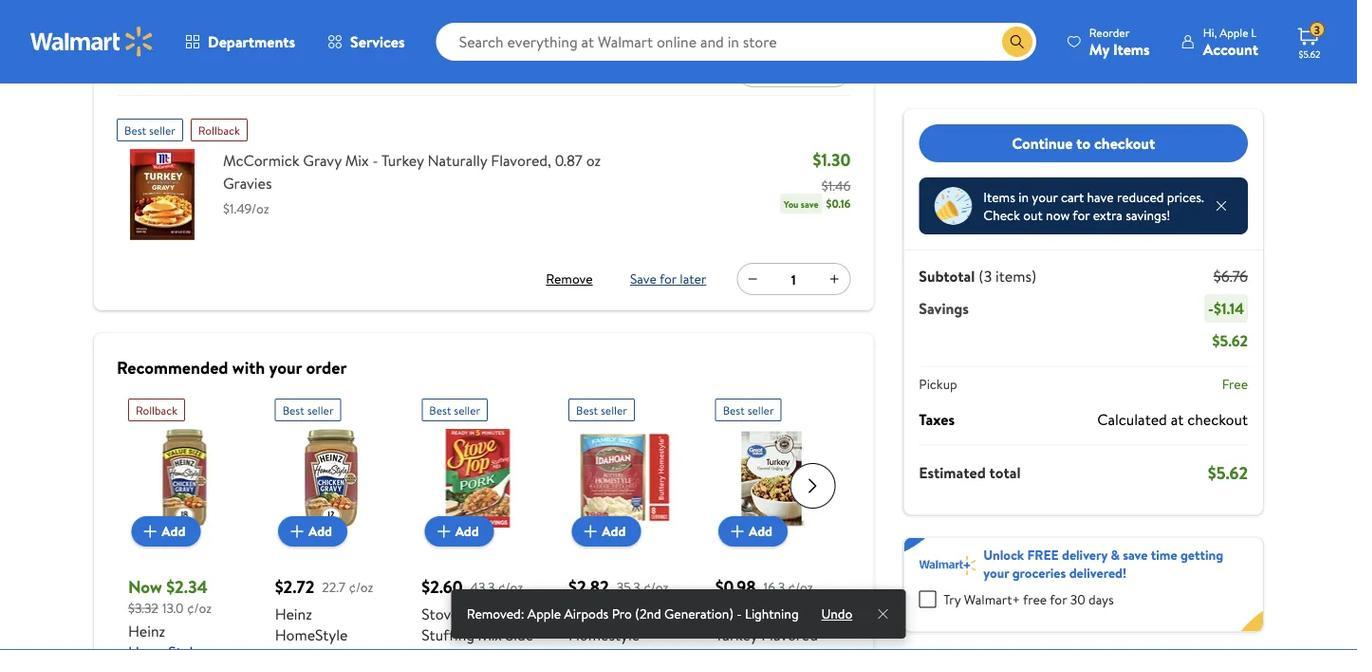 Task type: vqa. For each thing, say whether or not it's contained in the screenshot.
Foot to the left
no



Task type: describe. For each thing, give the bounding box(es) containing it.
services button
[[311, 19, 421, 65]]

savings
[[919, 298, 969, 319]]

Walmart Site-Wide search field
[[436, 23, 1036, 61]]

$0.98 16.3 ¢/oz great value turkey flavored stuffing mix,
[[715, 576, 818, 650]]

homestyle®
[[569, 625, 645, 646]]

mccormick gravy mix - turkey naturally flavored, 0.87 oz gravies link
[[223, 149, 619, 195]]

add to cart image for $2.60
[[432, 521, 455, 543]]

mccormick gravy mix - turkey naturally flavored, 0.87 oz gravies, with add-on services, $1.49/oz, 1 in cart image
[[117, 149, 208, 241]]

hi,
[[1203, 24, 1217, 40]]

$0.16
[[826, 196, 851, 212]]

mccormick gravy mix - turkey naturally flavored, 0.87 oz gravies $1.49/oz
[[223, 150, 601, 218]]

free
[[1222, 375, 1248, 393]]

close nudge image
[[1214, 198, 1229, 214]]

recommended with your order
[[117, 356, 347, 380]]

value
[[757, 604, 792, 625]]

remove button
[[539, 264, 600, 295]]

best for $2.60
[[429, 402, 451, 419]]

stuffing inside $2.60 43.3 ¢/oz stove top pork stuffing mix side dish, 6 oz box
[[422, 625, 475, 646]]

$2.60 43.3 ¢/oz stove top pork stuffing mix side dish, 6 oz box
[[422, 576, 533, 650]]

seller inside best seller 'alert'
[[149, 122, 175, 139]]

multipack quantity: 1 14.1¢/oz
[[223, 29, 344, 68]]

generation)
[[664, 605, 734, 623]]

add button for $2.82
[[572, 517, 641, 547]]

services
[[350, 31, 405, 52]]

time
[[1151, 545, 1177, 564]]

$6.76
[[1214, 266, 1248, 287]]

items inside items in your cart have reduced prices. check out now for extra savings!
[[984, 187, 1015, 206]]

flavored,
[[491, 150, 551, 171]]

check
[[984, 206, 1020, 224]]

add to cart image for now
[[139, 521, 162, 543]]

walmart plus image
[[919, 556, 976, 575]]

¢/oz for $2.82
[[644, 578, 668, 597]]

stove
[[422, 604, 459, 625]]

3
[[1314, 22, 1320, 38]]

¢/oz for $2.72
[[349, 578, 373, 597]]

airpods
[[564, 605, 609, 623]]

$1.30
[[813, 148, 851, 172]]

continue to checkout button
[[919, 124, 1248, 162]]

items)
[[996, 266, 1037, 287]]

reorder my items
[[1089, 24, 1150, 59]]

heinz inside now $2.34 $3.32 13.0 ¢/oz heinz homestyl
[[128, 621, 165, 642]]

naturally
[[428, 150, 487, 171]]

pork
[[489, 604, 520, 625]]

gravy
[[303, 150, 342, 171]]

$2.60
[[422, 576, 463, 599]]

$2.72 group
[[275, 392, 388, 650]]

$2.82 35.3 ¢/oz idahoan buttery homestyle® mash
[[569, 576, 673, 650]]

cart
[[1061, 187, 1084, 206]]

taxes
[[919, 409, 955, 429]]

free
[[1027, 545, 1059, 564]]

now $2.34 group
[[128, 392, 241, 650]]

for inside button
[[660, 270, 677, 288]]

for inside banner
[[1050, 590, 1067, 609]]

subtotal (3 items)
[[919, 266, 1037, 287]]

$2.82
[[569, 576, 609, 599]]

pickup
[[919, 375, 957, 393]]

your inside unlock free delivery & save time getting your groceries delivered!
[[984, 564, 1009, 582]]

turkey inside "$0.98 16.3 ¢/oz great value turkey flavored stuffing mix,"
[[715, 625, 758, 646]]

save inside unlock free delivery & save time getting your groceries delivered!
[[1123, 545, 1148, 564]]

recommended
[[117, 356, 228, 380]]

calculated
[[1097, 409, 1167, 429]]

add for $0.98
[[749, 522, 773, 541]]

lightning
[[745, 605, 799, 623]]

oz inside $2.60 43.3 ¢/oz stove top pork stuffing mix side dish, 6 oz box
[[470, 646, 485, 650]]

best seller inside 'alert'
[[124, 122, 175, 139]]

$1.49/oz
[[223, 199, 269, 218]]

next slide for horizontalscrollerrecommendations list image
[[790, 464, 836, 509]]

&
[[1111, 545, 1120, 564]]

1 vertical spatial 1
[[791, 270, 796, 289]]

in
[[1019, 187, 1029, 206]]

banner containing unlock free delivery & save time getting your groceries delivered!
[[904, 538, 1263, 632]]

out
[[1023, 206, 1043, 224]]

side
[[506, 625, 533, 646]]

account
[[1203, 38, 1259, 59]]

pro
[[612, 605, 632, 623]]

homestyle
[[275, 625, 348, 646]]

save inside the '$1.30 $1.46 you save $0.16'
[[801, 198, 819, 211]]

- inside mccormick gravy mix - turkey naturally flavored, 0.87 oz gravies $1.49/oz
[[373, 150, 378, 171]]

getting
[[1181, 545, 1224, 564]]

best seller for $2.72
[[283, 402, 334, 419]]

mix inside $2.60 43.3 ¢/oz stove top pork stuffing mix side dish, 6 oz box
[[478, 625, 502, 646]]

search icon image
[[1010, 34, 1025, 49]]

departments button
[[169, 19, 311, 65]]

reduced price image
[[934, 187, 972, 225]]

free
[[1023, 590, 1047, 609]]

savings!
[[1126, 206, 1171, 224]]

43.3
[[470, 578, 495, 597]]

continue
[[1012, 133, 1073, 154]]

ocean spray jellied cranberry sauce, 14 oz can, with add-on services, multipack quantity: 1, 14.1¢/oz, 1 in cart image
[[117, 0, 208, 71]]

delivery
[[1062, 545, 1108, 564]]

mccormick
[[223, 150, 299, 171]]

decrease quantity mccormick gravy mix - turkey naturally flavored, 0.87 oz gravies, current quantity 1 image
[[745, 272, 761, 287]]

$3.32
[[128, 599, 158, 618]]

reduced
[[1117, 187, 1164, 206]]

$2.72 22.7 ¢/oz heinz homestyle classic chick
[[275, 576, 377, 650]]

departments
[[208, 31, 295, 52]]

you
[[784, 198, 799, 211]]

¢/oz for $0.98
[[788, 578, 813, 597]]

your for with
[[269, 356, 302, 380]]

rollback inside now $2.34 group
[[136, 402, 177, 419]]

order
[[306, 356, 347, 380]]

(3
[[979, 266, 992, 287]]

box
[[488, 646, 513, 650]]

now
[[128, 576, 162, 599]]

remove
[[546, 270, 593, 288]]

1 vertical spatial -
[[1208, 298, 1214, 319]]

days
[[1089, 590, 1114, 609]]

best seller alert
[[117, 112, 183, 142]]



Task type: locate. For each thing, give the bounding box(es) containing it.
save for later button
[[626, 264, 710, 295]]

1 horizontal spatial for
[[1050, 590, 1067, 609]]

add to cart image
[[286, 521, 308, 543], [432, 521, 455, 543], [726, 521, 749, 543]]

- down $0.98
[[737, 605, 742, 623]]

hi, apple l account
[[1203, 24, 1259, 59]]

turkey
[[382, 150, 424, 171], [715, 625, 758, 646]]

add inside '$2.82' group
[[602, 522, 626, 541]]

¢/oz inside $2.82 35.3 ¢/oz idahoan buttery homestyle® mash
[[644, 578, 668, 597]]

1 horizontal spatial heinz
[[275, 604, 312, 625]]

2 add to cart image from the left
[[579, 521, 602, 543]]

add up the 16.3 in the right of the page
[[749, 522, 773, 541]]

heinz down $3.32
[[128, 621, 165, 642]]

0 vertical spatial for
[[1073, 206, 1090, 224]]

your up walmart+
[[984, 564, 1009, 582]]

items left in at the top
[[984, 187, 1015, 206]]

best seller inside $0.98 group
[[723, 402, 774, 419]]

turkey down "lightning" at right bottom
[[715, 625, 758, 646]]

checkout for continue to checkout
[[1094, 133, 1155, 154]]

1 vertical spatial your
[[269, 356, 302, 380]]

0 vertical spatial checkout
[[1094, 133, 1155, 154]]

add button inside now $2.34 group
[[131, 517, 201, 547]]

add to cart image for $2.82
[[579, 521, 602, 543]]

0 horizontal spatial turkey
[[382, 150, 424, 171]]

1 horizontal spatial mix
[[478, 625, 502, 646]]

best seller for $0.98
[[723, 402, 774, 419]]

¢/oz right '35.3'
[[644, 578, 668, 597]]

quantity:
[[282, 29, 337, 48]]

0 horizontal spatial save
[[801, 198, 819, 211]]

rollback alert
[[191, 112, 248, 142]]

$5.62
[[1299, 47, 1321, 60], [1213, 330, 1248, 351], [1208, 461, 1248, 485]]

0 horizontal spatial rollback
[[136, 402, 177, 419]]

seller inside $2.72 group
[[307, 402, 334, 419]]

$1.46
[[822, 177, 851, 195]]

$2.60 group
[[422, 392, 534, 650]]

¢/oz right '13.0'
[[187, 599, 212, 618]]

add button inside $2.72 group
[[278, 517, 347, 547]]

¢/oz inside $2.60 43.3 ¢/oz stove top pork stuffing mix side dish, 6 oz box
[[498, 578, 523, 597]]

3 add to cart image from the left
[[726, 521, 749, 543]]

add button for $2.72
[[278, 517, 347, 547]]

¢/oz inside $2.72 22.7 ¢/oz heinz homestyle classic chick
[[349, 578, 373, 597]]

to
[[1077, 133, 1091, 154]]

walmart image
[[30, 27, 154, 57]]

add to cart image inside $2.72 group
[[286, 521, 308, 543]]

seller inside $2.60 'group'
[[454, 402, 480, 419]]

oz inside mccormick gravy mix - turkey naturally flavored, 0.87 oz gravies $1.49/oz
[[586, 150, 601, 171]]

seller inside '$2.82' group
[[601, 402, 627, 419]]

best for $2.72
[[283, 402, 304, 419]]

your right in at the top
[[1032, 187, 1058, 206]]

$5.62 down calculated at checkout
[[1208, 461, 1248, 485]]

$1.30 $1.46 you save $0.16
[[784, 148, 851, 212]]

4 add button from the left
[[572, 517, 641, 547]]

add button
[[131, 517, 201, 547], [278, 517, 347, 547], [425, 517, 494, 547], [572, 517, 641, 547], [718, 517, 788, 547]]

¢/oz up pork in the bottom left of the page
[[498, 578, 523, 597]]

add for now
[[162, 522, 185, 541]]

add button inside '$2.82' group
[[572, 517, 641, 547]]

1 horizontal spatial rollback
[[198, 122, 240, 139]]

seller inside $0.98 group
[[748, 402, 774, 419]]

2 add to cart image from the left
[[432, 521, 455, 543]]

add for $2.72
[[308, 522, 332, 541]]

your inside items in your cart have reduced prices. check out now for extra savings!
[[1032, 187, 1058, 206]]

add to cart image inside '$2.82' group
[[579, 521, 602, 543]]

classic
[[275, 646, 320, 650]]

2 vertical spatial your
[[984, 564, 1009, 582]]

now
[[1046, 206, 1070, 224]]

add to cart image inside $0.98 group
[[726, 521, 749, 543]]

rollback inside rollback alert
[[198, 122, 240, 139]]

0 vertical spatial 1
[[340, 29, 344, 48]]

removed: apple airpods pro (2nd generation) - lightning
[[467, 605, 799, 623]]

1 horizontal spatial turkey
[[715, 625, 758, 646]]

seller for $0.98
[[748, 402, 774, 419]]

1 horizontal spatial save
[[1123, 545, 1148, 564]]

0 vertical spatial turkey
[[382, 150, 424, 171]]

add button for now
[[131, 517, 201, 547]]

1 right decrease quantity mccormick gravy mix - turkey naturally flavored, 0.87 oz gravies, current quantity 1 icon
[[791, 270, 796, 289]]

0 horizontal spatial your
[[269, 356, 302, 380]]

2 add from the left
[[308, 522, 332, 541]]

calculated at checkout
[[1097, 409, 1248, 429]]

add button for $2.60
[[425, 517, 494, 547]]

apple
[[1220, 24, 1249, 40], [528, 605, 561, 623]]

oz right 0.87
[[586, 150, 601, 171]]

seller for $2.60
[[454, 402, 480, 419]]

mix
[[345, 150, 369, 171], [478, 625, 502, 646]]

apple for account
[[1220, 24, 1249, 40]]

0 vertical spatial $5.62
[[1299, 47, 1321, 60]]

22.7
[[322, 578, 346, 597]]

1 horizontal spatial your
[[984, 564, 1009, 582]]

for left '30'
[[1050, 590, 1067, 609]]

save for later
[[630, 270, 706, 288]]

5 add button from the left
[[718, 517, 788, 547]]

0 horizontal spatial add to cart image
[[286, 521, 308, 543]]

for
[[1073, 206, 1090, 224], [660, 270, 677, 288], [1050, 590, 1067, 609]]

2 horizontal spatial your
[[1032, 187, 1058, 206]]

increase quantity mccormick gravy mix - turkey naturally flavored, 0.87 oz gravies, current quantity 1 image
[[827, 272, 842, 287]]

6
[[458, 646, 466, 650]]

save right "&"
[[1123, 545, 1148, 564]]

add up 43.3
[[455, 522, 479, 541]]

best seller inside $2.72 group
[[283, 402, 334, 419]]

save
[[801, 198, 819, 211], [1123, 545, 1148, 564]]

mix inside mccormick gravy mix - turkey naturally flavored, 0.87 oz gravies $1.49/oz
[[345, 150, 369, 171]]

best seller inside $2.60 'group'
[[429, 402, 480, 419]]

your right with
[[269, 356, 302, 380]]

- right gravy
[[373, 150, 378, 171]]

$2.34
[[166, 576, 208, 599]]

at
[[1171, 409, 1184, 429]]

gravies
[[223, 173, 272, 194]]

1 horizontal spatial oz
[[586, 150, 601, 171]]

0 vertical spatial your
[[1032, 187, 1058, 206]]

stuffing inside "$0.98 16.3 ¢/oz great value turkey flavored stuffing mix,"
[[715, 646, 768, 650]]

stuffing
[[422, 625, 475, 646], [715, 646, 768, 650]]

1 horizontal spatial apple
[[1220, 24, 1249, 40]]

try walmart+ free for 30 days
[[944, 590, 1114, 609]]

now $2.34 $3.32 13.0 ¢/oz heinz homestyl
[[128, 576, 232, 650]]

mix down removed:
[[478, 625, 502, 646]]

$0.98 group
[[715, 392, 828, 650]]

Try Walmart+ free for 30 days checkbox
[[919, 591, 936, 608]]

add button up $2.60 at left bottom
[[425, 517, 494, 547]]

¢/oz for $2.60
[[498, 578, 523, 597]]

0 horizontal spatial -
[[373, 150, 378, 171]]

¢/oz
[[349, 578, 373, 597], [498, 578, 523, 597], [644, 578, 668, 597], [788, 578, 813, 597], [187, 599, 212, 618]]

0 horizontal spatial add to cart image
[[139, 521, 162, 543]]

0 horizontal spatial items
[[984, 187, 1015, 206]]

2 vertical spatial $5.62
[[1208, 461, 1248, 485]]

$1.14
[[1214, 298, 1244, 319]]

later
[[680, 270, 706, 288]]

have
[[1087, 187, 1114, 206]]

1 vertical spatial oz
[[470, 646, 485, 650]]

your for in
[[1032, 187, 1058, 206]]

add to cart image
[[139, 521, 162, 543], [579, 521, 602, 543]]

3 add button from the left
[[425, 517, 494, 547]]

$2.82 group
[[569, 392, 681, 650]]

0 vertical spatial apple
[[1220, 24, 1249, 40]]

2 vertical spatial for
[[1050, 590, 1067, 609]]

add button inside $0.98 group
[[718, 517, 788, 547]]

$5.62 down $1.14
[[1213, 330, 1248, 351]]

dish,
[[422, 646, 454, 650]]

subtotal
[[919, 266, 975, 287]]

1 horizontal spatial items
[[1113, 38, 1150, 59]]

checkout right the to
[[1094, 133, 1155, 154]]

my
[[1089, 38, 1110, 59]]

0 horizontal spatial for
[[660, 270, 677, 288]]

$2.72
[[275, 576, 314, 599]]

top
[[462, 604, 486, 625]]

close image
[[875, 607, 891, 622]]

add up $2.34
[[162, 522, 185, 541]]

0 horizontal spatial apple
[[528, 605, 561, 623]]

add button up now
[[131, 517, 201, 547]]

add up 22.7
[[308, 522, 332, 541]]

checkout for calculated at checkout
[[1188, 409, 1248, 429]]

checkout
[[1094, 133, 1155, 154], [1188, 409, 1248, 429]]

oz right 6
[[470, 646, 485, 650]]

add button up $0.98
[[718, 517, 788, 547]]

rollback down recommended
[[136, 402, 177, 419]]

for inside items in your cart have reduced prices. check out now for extra savings!
[[1073, 206, 1090, 224]]

seller
[[149, 122, 175, 139], [307, 402, 334, 419], [454, 402, 480, 419], [601, 402, 627, 419], [748, 402, 774, 419]]

items in your cart have reduced prices. check out now for extra savings!
[[984, 187, 1204, 224]]

best inside $0.98 group
[[723, 402, 745, 419]]

best for $2.82
[[576, 402, 598, 419]]

estimated total
[[919, 462, 1021, 483]]

continue to checkout
[[1012, 133, 1155, 154]]

for right save
[[660, 270, 677, 288]]

heinz down $2.72
[[275, 604, 312, 625]]

1 vertical spatial turkey
[[715, 625, 758, 646]]

35.3
[[617, 578, 641, 597]]

add button up $2.72
[[278, 517, 347, 547]]

add button for $0.98
[[718, 517, 788, 547]]

0 vertical spatial mix
[[345, 150, 369, 171]]

30
[[1070, 590, 1085, 609]]

seller for $2.82
[[601, 402, 627, 419]]

l
[[1251, 24, 1257, 40]]

1
[[340, 29, 344, 48], [791, 270, 796, 289]]

¢/oz right 22.7
[[349, 578, 373, 597]]

add for $2.82
[[602, 522, 626, 541]]

undo button
[[814, 589, 860, 639]]

add up '35.3'
[[602, 522, 626, 541]]

add inside $0.98 group
[[749, 522, 773, 541]]

best seller for $2.60
[[429, 402, 480, 419]]

checkout inside button
[[1094, 133, 1155, 154]]

1 right quantity:
[[340, 29, 344, 48]]

1 horizontal spatial add to cart image
[[579, 521, 602, 543]]

banner
[[904, 538, 1263, 632]]

turkey left naturally
[[382, 150, 424, 171]]

5 add from the left
[[749, 522, 773, 541]]

0 horizontal spatial stuffing
[[422, 625, 475, 646]]

best inside best seller 'alert'
[[124, 122, 146, 139]]

items inside reorder my items
[[1113, 38, 1150, 59]]

0 vertical spatial items
[[1113, 38, 1150, 59]]

add to cart image up now
[[139, 521, 162, 543]]

best inside '$2.82' group
[[576, 402, 598, 419]]

1 inside the multipack quantity: 1 14.1¢/oz
[[340, 29, 344, 48]]

1 add to cart image from the left
[[286, 521, 308, 543]]

best
[[124, 122, 146, 139], [283, 402, 304, 419], [429, 402, 451, 419], [576, 402, 598, 419], [723, 402, 745, 419]]

removed:
[[467, 605, 524, 623]]

best inside $2.60 'group'
[[429, 402, 451, 419]]

1 horizontal spatial 1
[[791, 270, 796, 289]]

add to cart image up $2.60 at left bottom
[[432, 521, 455, 543]]

4 add from the left
[[602, 522, 626, 541]]

rollback up mccormick
[[198, 122, 240, 139]]

best seller
[[124, 122, 175, 139], [283, 402, 334, 419], [429, 402, 480, 419], [576, 402, 627, 419], [723, 402, 774, 419]]

2 add button from the left
[[278, 517, 347, 547]]

seller for $2.72
[[307, 402, 334, 419]]

¢/oz inside "$0.98 16.3 ¢/oz great value turkey flavored stuffing mix,"
[[788, 578, 813, 597]]

2 horizontal spatial for
[[1073, 206, 1090, 224]]

0 vertical spatial -
[[373, 150, 378, 171]]

$5.62 down 3 at the right top of the page
[[1299, 47, 1321, 60]]

save right you
[[801, 198, 819, 211]]

unlock free delivery & save time getting your groceries delivered!
[[984, 545, 1224, 582]]

1 horizontal spatial checkout
[[1188, 409, 1248, 429]]

0 horizontal spatial 1
[[340, 29, 344, 48]]

best seller inside '$2.82' group
[[576, 402, 627, 419]]

1 add button from the left
[[131, 517, 201, 547]]

items right my
[[1113, 38, 1150, 59]]

undo
[[822, 605, 853, 623]]

add to cart image for $0.98
[[726, 521, 749, 543]]

0 horizontal spatial mix
[[345, 150, 369, 171]]

apple for pro
[[528, 605, 561, 623]]

- down $6.76
[[1208, 298, 1214, 319]]

2 horizontal spatial add to cart image
[[726, 521, 749, 543]]

add to cart image inside now $2.34 group
[[139, 521, 162, 543]]

unlock
[[984, 545, 1024, 564]]

reorder
[[1089, 24, 1130, 40]]

walmart+
[[964, 590, 1020, 609]]

0.87
[[555, 150, 583, 171]]

1 vertical spatial $5.62
[[1213, 330, 1248, 351]]

add button up $2.82 on the bottom
[[572, 517, 641, 547]]

0 vertical spatial save
[[801, 198, 819, 211]]

add to cart image inside $2.60 'group'
[[432, 521, 455, 543]]

prices.
[[1167, 187, 1204, 206]]

mix right gravy
[[345, 150, 369, 171]]

3 add from the left
[[455, 522, 479, 541]]

1 vertical spatial mix
[[478, 625, 502, 646]]

for right 'now'
[[1073, 206, 1090, 224]]

1 vertical spatial save
[[1123, 545, 1148, 564]]

13.0
[[162, 599, 184, 618]]

apple up side
[[528, 605, 561, 623]]

14.1¢/oz
[[223, 49, 266, 68]]

best seller for $2.82
[[576, 402, 627, 419]]

heinz inside $2.72 22.7 ¢/oz heinz homestyle classic chick
[[275, 604, 312, 625]]

1 horizontal spatial add to cart image
[[432, 521, 455, 543]]

try
[[944, 590, 961, 609]]

best inside $2.72 group
[[283, 402, 304, 419]]

apple inside hi, apple l account
[[1220, 24, 1249, 40]]

¢/oz inside now $2.34 $3.32 13.0 ¢/oz heinz homestyl
[[187, 599, 212, 618]]

2 horizontal spatial -
[[1208, 298, 1214, 319]]

16.3
[[764, 578, 785, 597]]

multipack
[[223, 29, 279, 48]]

delivered!
[[1069, 564, 1127, 582]]

checkout down free
[[1188, 409, 1248, 429]]

0 horizontal spatial heinz
[[128, 621, 165, 642]]

rollback
[[198, 122, 240, 139], [136, 402, 177, 419]]

1 horizontal spatial stuffing
[[715, 646, 768, 650]]

1 vertical spatial rollback
[[136, 402, 177, 419]]

add inside $2.60 'group'
[[455, 522, 479, 541]]

apple left 'l'
[[1220, 24, 1249, 40]]

$0.98
[[715, 576, 756, 599]]

1 add to cart image from the left
[[139, 521, 162, 543]]

best for $0.98
[[723, 402, 745, 419]]

add button inside $2.60 'group'
[[425, 517, 494, 547]]

add to cart image for $2.72
[[286, 521, 308, 543]]

1 vertical spatial for
[[660, 270, 677, 288]]

0 vertical spatial rollback
[[198, 122, 240, 139]]

buttery
[[624, 604, 673, 625]]

¢/oz right the 16.3 in the right of the page
[[788, 578, 813, 597]]

Search search field
[[436, 23, 1036, 61]]

turkey inside mccormick gravy mix - turkey naturally flavored, 0.87 oz gravies $1.49/oz
[[382, 150, 424, 171]]

0 horizontal spatial oz
[[470, 646, 485, 650]]

great
[[715, 604, 753, 625]]

add to cart image up $2.72
[[286, 521, 308, 543]]

add to cart image up $2.82 on the bottom
[[579, 521, 602, 543]]

1 add from the left
[[162, 522, 185, 541]]

1 vertical spatial apple
[[528, 605, 561, 623]]

add for $2.60
[[455, 522, 479, 541]]

(2nd
[[635, 605, 661, 623]]

1 vertical spatial items
[[984, 187, 1015, 206]]

0 horizontal spatial checkout
[[1094, 133, 1155, 154]]

1 vertical spatial checkout
[[1188, 409, 1248, 429]]

add inside $2.72 group
[[308, 522, 332, 541]]

2 vertical spatial -
[[737, 605, 742, 623]]

idahoan
[[569, 604, 620, 625]]

heinz
[[275, 604, 312, 625], [128, 621, 165, 642]]

groceries
[[1012, 564, 1066, 582]]

0 vertical spatial oz
[[586, 150, 601, 171]]

add to cart image up $0.98
[[726, 521, 749, 543]]

1 horizontal spatial -
[[737, 605, 742, 623]]

add inside now $2.34 group
[[162, 522, 185, 541]]



